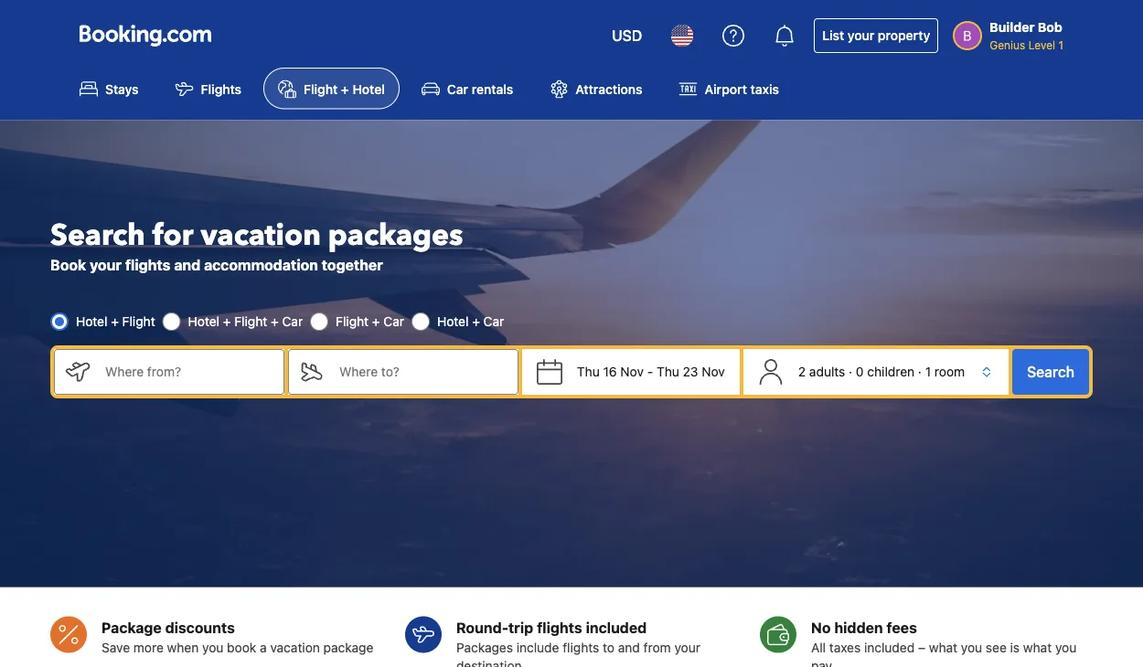 Task type: vqa. For each thing, say whether or not it's contained in the screenshot.
I'm
no



Task type: locate. For each thing, give the bounding box(es) containing it.
included inside round-trip flights included packages include flights to and from your destination
[[586, 619, 647, 636]]

car rentals
[[447, 81, 513, 96]]

included up to
[[586, 619, 647, 636]]

and
[[174, 256, 200, 274], [618, 640, 640, 655]]

package
[[102, 619, 162, 636]]

1 horizontal spatial included
[[864, 640, 915, 655]]

+ for hotel + flight
[[111, 314, 119, 329]]

airport
[[705, 81, 747, 96]]

flights link
[[161, 68, 256, 109]]

+ for hotel + flight + car
[[223, 314, 231, 329]]

·
[[849, 364, 852, 379], [918, 364, 922, 379]]

flight + car
[[336, 314, 404, 329]]

flights
[[125, 256, 171, 274], [537, 619, 582, 636], [563, 640, 599, 655]]

· right children at the bottom right of the page
[[918, 364, 922, 379]]

1 horizontal spatial 1
[[1058, 38, 1063, 51]]

your right list on the right of page
[[848, 28, 874, 43]]

2
[[798, 364, 806, 379]]

0 vertical spatial included
[[586, 619, 647, 636]]

+
[[341, 81, 349, 96], [111, 314, 119, 329], [223, 314, 231, 329], [271, 314, 279, 329], [372, 314, 380, 329], [472, 314, 480, 329]]

you down discounts
[[202, 640, 223, 655]]

what right is
[[1023, 640, 1052, 655]]

nov
[[620, 364, 644, 379], [702, 364, 725, 379]]

thu right -
[[657, 364, 679, 379]]

adults
[[809, 364, 845, 379]]

1 · from the left
[[849, 364, 852, 379]]

round-
[[456, 619, 508, 636]]

usd button
[[601, 14, 653, 58]]

included down fees
[[864, 640, 915, 655]]

hotel for hotel + flight + car
[[188, 314, 220, 329]]

children
[[867, 364, 915, 379]]

included
[[586, 619, 647, 636], [864, 640, 915, 655]]

and inside round-trip flights included packages include flights to and from your destination
[[618, 640, 640, 655]]

flights inside search for vacation packages book your flights and accommodation together
[[125, 256, 171, 274]]

0 vertical spatial and
[[174, 256, 200, 274]]

more
[[133, 640, 164, 655]]

you right is
[[1055, 640, 1077, 655]]

and inside search for vacation packages book your flights and accommodation together
[[174, 256, 200, 274]]

search inside search for vacation packages book your flights and accommodation together
[[50, 216, 145, 255]]

and right to
[[618, 640, 640, 655]]

2 horizontal spatial you
[[1055, 640, 1077, 655]]

0 horizontal spatial 1
[[925, 364, 931, 379]]

room
[[934, 364, 965, 379]]

package discounts save more when you book a vacation package
[[102, 619, 373, 655]]

1 left 'room'
[[925, 364, 931, 379]]

builder
[[990, 20, 1035, 35]]

1 right level
[[1058, 38, 1063, 51]]

hotel
[[352, 81, 385, 96], [76, 314, 107, 329], [188, 314, 220, 329], [437, 314, 469, 329]]

included inside the no hidden fees all taxes included – what you see is what you pay
[[864, 640, 915, 655]]

vacation inside package discounts save more when you book a vacation package
[[270, 640, 320, 655]]

discounts
[[165, 619, 235, 636]]

include
[[516, 640, 559, 655]]

2 vertical spatial flights
[[563, 640, 599, 655]]

0 horizontal spatial nov
[[620, 364, 644, 379]]

vacation up accommodation
[[201, 216, 321, 255]]

car
[[447, 81, 468, 96], [282, 314, 303, 329], [383, 314, 404, 329], [483, 314, 504, 329]]

and down for at the top left
[[174, 256, 200, 274]]

what right –
[[929, 640, 957, 655]]

0 horizontal spatial thu
[[577, 364, 600, 379]]

0 vertical spatial search
[[50, 216, 145, 255]]

you
[[202, 640, 223, 655], [961, 640, 982, 655], [1055, 640, 1077, 655]]

1 horizontal spatial you
[[961, 640, 982, 655]]

search for search
[[1027, 363, 1074, 381]]

a
[[260, 640, 267, 655]]

2 adults · 0 children · 1 room
[[798, 364, 965, 379]]

2 thu from the left
[[657, 364, 679, 379]]

1 thu from the left
[[577, 364, 600, 379]]

builder bob genius level 1
[[990, 20, 1063, 51]]

you left see on the right of the page
[[961, 640, 982, 655]]

vacation
[[201, 216, 321, 255], [270, 640, 320, 655]]

flights down for at the top left
[[125, 256, 171, 274]]

0 vertical spatial your
[[848, 28, 874, 43]]

list
[[822, 28, 844, 43]]

1 horizontal spatial ·
[[918, 364, 922, 379]]

flights
[[201, 81, 241, 96]]

1 horizontal spatial and
[[618, 640, 640, 655]]

your
[[848, 28, 874, 43], [90, 256, 122, 274], [674, 640, 700, 655]]

taxes
[[829, 640, 861, 655]]

nov right the 23
[[702, 364, 725, 379]]

1 vertical spatial vacation
[[270, 640, 320, 655]]

what
[[929, 640, 957, 655], [1023, 640, 1052, 655]]

· left "0"
[[849, 364, 852, 379]]

2 horizontal spatial your
[[848, 28, 874, 43]]

1 vertical spatial your
[[90, 256, 122, 274]]

0 horizontal spatial included
[[586, 619, 647, 636]]

0 horizontal spatial you
[[202, 640, 223, 655]]

save
[[102, 640, 130, 655]]

+ for flight + hotel
[[341, 81, 349, 96]]

to
[[603, 640, 615, 655]]

your right from
[[674, 640, 700, 655]]

0 horizontal spatial and
[[174, 256, 200, 274]]

1
[[1058, 38, 1063, 51], [925, 364, 931, 379]]

rentals
[[472, 81, 513, 96]]

nov left -
[[620, 364, 644, 379]]

search inside button
[[1027, 363, 1074, 381]]

vacation right "a"
[[270, 640, 320, 655]]

1 you from the left
[[202, 640, 223, 655]]

your right book
[[90, 256, 122, 274]]

0 vertical spatial flights
[[125, 256, 171, 274]]

1 what from the left
[[929, 640, 957, 655]]

0 vertical spatial 1
[[1058, 38, 1063, 51]]

1 vertical spatial and
[[618, 640, 640, 655]]

1 horizontal spatial what
[[1023, 640, 1052, 655]]

flight
[[304, 81, 338, 96], [122, 314, 155, 329], [234, 314, 267, 329], [336, 314, 369, 329]]

1 horizontal spatial nov
[[702, 364, 725, 379]]

-
[[647, 364, 653, 379]]

flights left to
[[563, 640, 599, 655]]

packages
[[456, 640, 513, 655]]

1 vertical spatial included
[[864, 640, 915, 655]]

1 horizontal spatial thu
[[657, 364, 679, 379]]

1 horizontal spatial search
[[1027, 363, 1074, 381]]

thu 16 nov - thu 23 nov
[[577, 364, 725, 379]]

car rentals link
[[407, 68, 528, 109]]

1 inside the builder bob genius level 1
[[1058, 38, 1063, 51]]

thu left 16
[[577, 364, 600, 379]]

packages
[[328, 216, 463, 255]]

flights up include
[[537, 619, 582, 636]]

3 you from the left
[[1055, 640, 1077, 655]]

destination
[[456, 658, 522, 668]]

0
[[856, 364, 864, 379]]

flights for trip
[[563, 640, 599, 655]]

0 horizontal spatial search
[[50, 216, 145, 255]]

2 vertical spatial your
[[674, 640, 700, 655]]

your inside search for vacation packages book your flights and accommodation together
[[90, 256, 122, 274]]

0 horizontal spatial your
[[90, 256, 122, 274]]

accommodation
[[204, 256, 318, 274]]

2 what from the left
[[1023, 640, 1052, 655]]

thu
[[577, 364, 600, 379], [657, 364, 679, 379]]

search
[[50, 216, 145, 255], [1027, 363, 1074, 381]]

hotel + flight + car
[[188, 314, 303, 329]]

attractions link
[[535, 68, 657, 109]]

0 horizontal spatial what
[[929, 640, 957, 655]]

pay
[[811, 658, 832, 668]]

1 vertical spatial search
[[1027, 363, 1074, 381]]

no hidden fees all taxes included – what you see is what you pay
[[811, 619, 1077, 668]]

hotel for hotel + flight
[[76, 314, 107, 329]]

0 horizontal spatial ·
[[849, 364, 852, 379]]

1 horizontal spatial your
[[674, 640, 700, 655]]

0 vertical spatial vacation
[[201, 216, 321, 255]]



Task type: describe. For each thing, give the bounding box(es) containing it.
search for vacation packages book your flights and accommodation together
[[50, 216, 463, 274]]

all
[[811, 640, 826, 655]]

list your property link
[[814, 18, 938, 53]]

your inside round-trip flights included packages include flights to and from your destination
[[674, 640, 700, 655]]

1 nov from the left
[[620, 364, 644, 379]]

hotel for hotel + car
[[437, 314, 469, 329]]

when
[[167, 640, 199, 655]]

property
[[878, 28, 930, 43]]

–
[[918, 640, 925, 655]]

no
[[811, 619, 831, 636]]

book
[[227, 640, 256, 655]]

Where from? field
[[91, 349, 284, 395]]

is
[[1010, 640, 1020, 655]]

1 vertical spatial 1
[[925, 364, 931, 379]]

package
[[323, 640, 373, 655]]

hotel + car
[[437, 314, 504, 329]]

2 · from the left
[[918, 364, 922, 379]]

list your property
[[822, 28, 930, 43]]

booking.com online hotel reservations image
[[80, 25, 211, 47]]

2 nov from the left
[[702, 364, 725, 379]]

taxis
[[750, 81, 779, 96]]

search button
[[1012, 349, 1089, 395]]

+ for flight + car
[[372, 314, 380, 329]]

for
[[153, 216, 193, 255]]

hidden
[[834, 619, 883, 636]]

23
[[683, 364, 698, 379]]

flight + hotel
[[304, 81, 385, 96]]

car inside car rentals link
[[447, 81, 468, 96]]

bob
[[1038, 20, 1063, 35]]

genius
[[990, 38, 1025, 51]]

hotel + flight
[[76, 314, 155, 329]]

search for search for vacation packages book your flights and accommodation together
[[50, 216, 145, 255]]

airport taxis
[[705, 81, 779, 96]]

+ for hotel + car
[[472, 314, 480, 329]]

flights for for
[[125, 256, 171, 274]]

16
[[603, 364, 617, 379]]

2 you from the left
[[961, 640, 982, 655]]

Where to? field
[[325, 349, 518, 395]]

vacation inside search for vacation packages book your flights and accommodation together
[[201, 216, 321, 255]]

you inside package discounts save more when you book a vacation package
[[202, 640, 223, 655]]

fees
[[887, 619, 917, 636]]

stays
[[105, 81, 139, 96]]

from
[[643, 640, 671, 655]]

together
[[322, 256, 383, 274]]

1 vertical spatial flights
[[537, 619, 582, 636]]

round-trip flights included packages include flights to and from your destination
[[456, 619, 700, 668]]

flight + hotel link
[[263, 68, 400, 109]]

usd
[[612, 27, 642, 44]]

stays link
[[65, 68, 153, 109]]

attractions
[[575, 81, 642, 96]]

level
[[1028, 38, 1055, 51]]

book
[[50, 256, 86, 274]]

airport taxis link
[[664, 68, 794, 109]]

see
[[986, 640, 1007, 655]]

trip
[[508, 619, 533, 636]]



